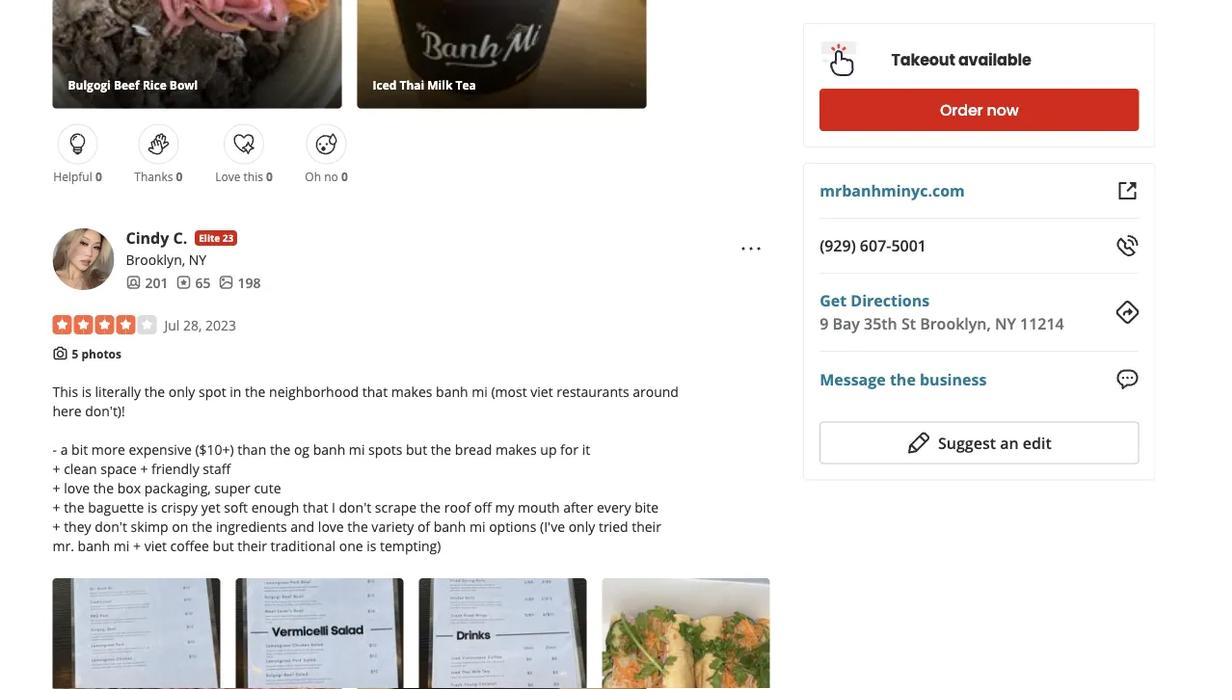 Task type: vqa. For each thing, say whether or not it's contained in the screenshot.
Home to the right
no



Task type: describe. For each thing, give the bounding box(es) containing it.
bite
[[635, 498, 659, 517]]

(929) 607-5001
[[820, 235, 927, 256]]

an
[[1000, 433, 1019, 454]]

in
[[230, 383, 242, 401]]

the up baguette
[[93, 479, 114, 497]]

box
[[117, 479, 141, 497]]

198
[[238, 273, 261, 292]]

the inside button
[[890, 369, 916, 390]]

mouth
[[518, 498, 560, 517]]

menu image
[[740, 237, 763, 260]]

3 0 from the left
[[266, 168, 273, 184]]

brooklyn, inside elite 23 brooklyn, ny
[[126, 250, 185, 268]]

photo of cindy c. image
[[53, 228, 114, 290]]

oh no 0
[[305, 168, 348, 184]]

get directions link
[[820, 290, 930, 311]]

1 horizontal spatial but
[[406, 441, 427, 459]]

spots
[[369, 441, 403, 459]]

takeout
[[892, 49, 956, 71]]

16 review v2 image
[[176, 275, 191, 290]]

the up of
[[420, 498, 441, 517]]

2 0 from the left
[[176, 168, 183, 184]]

no
[[324, 168, 338, 184]]

ingredients
[[216, 518, 287, 536]]

scrape
[[375, 498, 417, 517]]

enough
[[251, 498, 299, 517]]

clean
[[64, 460, 97, 478]]

after
[[564, 498, 594, 517]]

order now
[[940, 99, 1019, 121]]

only inside this is literally the only spot in the neighborhood that makes banh mi (most viet restaurants around here don't)!
[[169, 383, 195, 401]]

of
[[418, 518, 430, 536]]

this
[[244, 168, 263, 184]]

bay
[[833, 314, 860, 334]]

cindy c. link
[[126, 227, 187, 248]]

banh right og
[[313, 441, 346, 459]]

options
[[489, 518, 537, 536]]

is inside this is literally the only spot in the neighborhood that makes banh mi (most viet restaurants around here don't)!
[[82, 383, 92, 401]]

28,
[[183, 316, 202, 334]]

16 photos v2 image
[[218, 275, 234, 290]]

mr.
[[53, 537, 74, 555]]

5001
[[892, 235, 927, 256]]

tried
[[599, 518, 629, 536]]

2023
[[206, 316, 236, 334]]

brooklyn, inside get directions 9 bay 35th st brooklyn, ny 11214
[[920, 314, 991, 334]]

around
[[633, 383, 679, 401]]

0 horizontal spatial don't
[[95, 518, 127, 536]]

tempting)
[[380, 537, 441, 555]]

viet inside this is literally the only spot in the neighborhood that makes banh mi (most viet restaurants around here don't)!
[[531, 383, 553, 401]]

viet inside "- a bit more expensive ($10+) than the og banh mi spots but the bread makes up for it + clean space + friendly staff + love the box packaging, super cute + the baguette is crispy yet soft enough that i don't scrape the roof off my mouth after every bite + they don't skimp on the ingredients and love the variety of banh mi options (i've only tried their mr. banh mi + viet coffee but their traditional one is tempting)"
[[144, 537, 167, 555]]

elite
[[199, 231, 220, 244]]

thanks 0
[[134, 168, 183, 184]]

it
[[582, 441, 590, 459]]

order
[[940, 99, 983, 121]]

expensive
[[129, 441, 192, 459]]

the up one
[[348, 518, 368, 536]]

the up they
[[64, 498, 84, 517]]

($10+)
[[195, 441, 234, 459]]

get
[[820, 290, 847, 311]]

only inside "- a bit more expensive ($10+) than the og banh mi spots but the bread makes up for it + clean space + friendly staff + love the box packaging, super cute + the baguette is crispy yet soft enough that i don't scrape the roof off my mouth after every bite + they don't skimp on the ingredients and love the variety of banh mi options (i've only tried their mr. banh mi + viet coffee but their traditional one is tempting)"
[[569, 518, 595, 536]]

the left the bread
[[431, 441, 452, 459]]

off
[[474, 498, 492, 517]]

(i've
[[540, 518, 565, 536]]

and
[[291, 518, 315, 536]]

photos
[[81, 346, 122, 362]]

mi left spots on the left bottom
[[349, 441, 365, 459]]

1 vertical spatial love
[[318, 518, 344, 536]]

(0 reactions) element for oh no 0
[[341, 168, 348, 184]]

cute
[[254, 479, 281, 497]]

201
[[145, 273, 168, 292]]

soft
[[224, 498, 248, 517]]

thanks
[[134, 168, 173, 184]]

9
[[820, 314, 829, 334]]

st
[[902, 314, 916, 334]]

16 camera v2 image
[[53, 346, 68, 361]]

banh down they
[[78, 537, 110, 555]]

helpful
[[53, 168, 92, 184]]

(0 reactions) element for helpful 0
[[95, 168, 102, 184]]

crispy
[[161, 498, 198, 517]]

24 external link v2 image
[[1117, 179, 1140, 203]]

cindy c.
[[126, 227, 187, 248]]

5 photos link
[[72, 346, 122, 362]]

jul
[[164, 316, 180, 334]]

1 horizontal spatial is
[[148, 498, 157, 517]]

-
[[53, 441, 57, 459]]

elite 23 brooklyn, ny
[[126, 231, 234, 268]]

edit
[[1023, 433, 1052, 454]]

(most
[[491, 383, 527, 401]]

staff
[[203, 460, 231, 478]]

that inside this is literally the only spot in the neighborhood that makes banh mi (most viet restaurants around here don't)!
[[363, 383, 388, 401]]

the left og
[[270, 441, 291, 459]]

0 horizontal spatial their
[[238, 537, 267, 555]]

elite 23 link
[[195, 230, 237, 246]]

cindy
[[126, 227, 169, 248]]

0 vertical spatial don't
[[339, 498, 372, 517]]

takeout available
[[892, 49, 1032, 71]]

(0 reactions) element for love this 0
[[266, 168, 273, 184]]

23
[[223, 231, 234, 244]]

neighborhood
[[269, 383, 359, 401]]

coffee
[[170, 537, 209, 555]]

baguette
[[88, 498, 144, 517]]



Task type: locate. For each thing, give the bounding box(es) containing it.
directions
[[851, 290, 930, 311]]

2 vertical spatial is
[[367, 537, 377, 555]]

spot
[[199, 383, 226, 401]]

mi down off
[[470, 518, 486, 536]]

mrbanhminyc.com
[[820, 180, 965, 201]]

don't down baguette
[[95, 518, 127, 536]]

a
[[60, 441, 68, 459]]

4 0 from the left
[[341, 168, 348, 184]]

mi left (most
[[472, 383, 488, 401]]

only down after
[[569, 518, 595, 536]]

now
[[987, 99, 1019, 121]]

roof
[[444, 498, 471, 517]]

love this 0
[[215, 168, 273, 184]]

0 vertical spatial their
[[632, 518, 662, 536]]

(0 reactions) element right this
[[266, 168, 273, 184]]

0 vertical spatial that
[[363, 383, 388, 401]]

1 vertical spatial is
[[148, 498, 157, 517]]

1 vertical spatial viet
[[144, 537, 167, 555]]

0 horizontal spatial love
[[64, 479, 90, 497]]

that up spots on the left bottom
[[363, 383, 388, 401]]

1 horizontal spatial their
[[632, 518, 662, 536]]

0 horizontal spatial brooklyn,
[[126, 250, 185, 268]]

mrbanhminyc.com link
[[820, 180, 965, 201]]

the right 'literally'
[[144, 383, 165, 401]]

they
[[64, 518, 91, 536]]

banh inside this is literally the only spot in the neighborhood that makes banh mi (most viet restaurants around here don't)!
[[436, 383, 468, 401]]

don't)!
[[85, 402, 125, 420]]

0 right this
[[266, 168, 273, 184]]

0 horizontal spatial ny
[[189, 250, 207, 268]]

message the business button
[[820, 368, 987, 391]]

viet down skimp
[[144, 537, 167, 555]]

i
[[332, 498, 336, 517]]

mi
[[472, 383, 488, 401], [349, 441, 365, 459], [470, 518, 486, 536], [114, 537, 130, 555]]

1 vertical spatial don't
[[95, 518, 127, 536]]

1 horizontal spatial ny
[[995, 314, 1017, 334]]

traditional
[[271, 537, 336, 555]]

0 vertical spatial but
[[406, 441, 427, 459]]

c.
[[173, 227, 187, 248]]

0 vertical spatial love
[[64, 479, 90, 497]]

packaging,
[[144, 479, 211, 497]]

0 horizontal spatial only
[[169, 383, 195, 401]]

that left i
[[303, 498, 328, 517]]

0 horizontal spatial is
[[82, 383, 92, 401]]

(0 reactions) element right thanks
[[176, 168, 183, 184]]

on
[[172, 518, 188, 536]]

suggest an edit button
[[820, 422, 1140, 465]]

1 vertical spatial their
[[238, 537, 267, 555]]

0 vertical spatial only
[[169, 383, 195, 401]]

suggest
[[939, 433, 996, 454]]

brooklyn,
[[126, 250, 185, 268], [920, 314, 991, 334]]

11214
[[1021, 314, 1065, 334]]

my
[[495, 498, 515, 517]]

for
[[561, 441, 579, 459]]

makes up spots on the left bottom
[[391, 383, 433, 401]]

1 horizontal spatial only
[[569, 518, 595, 536]]

4 star rating image
[[53, 315, 157, 335]]

0 vertical spatial ny
[[189, 250, 207, 268]]

makes left the up
[[496, 441, 537, 459]]

- a bit more expensive ($10+) than the og banh mi spots but the bread makes up for it + clean space + friendly staff + love the box packaging, super cute + the baguette is crispy yet soft enough that i don't scrape the roof off my mouth after every bite + they don't skimp on the ingredients and love the variety of banh mi options (i've only tried their mr. banh mi + viet coffee but their traditional one is tempting)
[[53, 441, 662, 555]]

banh down roof
[[434, 518, 466, 536]]

ny left the 11214
[[995, 314, 1017, 334]]

ny up reviews element
[[189, 250, 207, 268]]

(0 reactions) element right helpful at left top
[[95, 168, 102, 184]]

(0 reactions) element right no
[[341, 168, 348, 184]]

yet
[[201, 498, 221, 517]]

up
[[540, 441, 557, 459]]

0 horizontal spatial but
[[213, 537, 234, 555]]

1 vertical spatial that
[[303, 498, 328, 517]]

0 vertical spatial viet
[[531, 383, 553, 401]]

2 (0 reactions) element from the left
[[176, 168, 183, 184]]

1 0 from the left
[[95, 168, 102, 184]]

love down i
[[318, 518, 344, 536]]

mi inside this is literally the only spot in the neighborhood that makes banh mi (most viet restaurants around here don't)!
[[472, 383, 488, 401]]

(0 reactions) element
[[95, 168, 102, 184], [176, 168, 183, 184], [266, 168, 273, 184], [341, 168, 348, 184]]

this is literally the only spot in the neighborhood that makes banh mi (most viet restaurants around here don't)!
[[53, 383, 679, 420]]

is right this
[[82, 383, 92, 401]]

ny
[[189, 250, 207, 268], [995, 314, 1017, 334]]

5 photos
[[72, 346, 122, 362]]

but right coffee
[[213, 537, 234, 555]]

love down the clean
[[64, 479, 90, 497]]

1 (0 reactions) element from the left
[[95, 168, 102, 184]]

0 vertical spatial makes
[[391, 383, 433, 401]]

business
[[920, 369, 987, 390]]

0 horizontal spatial viet
[[144, 537, 167, 555]]

friends element
[[126, 273, 168, 292]]

jul 28, 2023
[[164, 316, 236, 334]]

than
[[238, 441, 266, 459]]

16 friends v2 image
[[126, 275, 141, 290]]

0 right thanks
[[176, 168, 183, 184]]

0 right no
[[341, 168, 348, 184]]

og
[[294, 441, 310, 459]]

35th
[[864, 314, 898, 334]]

the right in
[[245, 383, 266, 401]]

is right one
[[367, 537, 377, 555]]

(0 reactions) element for thanks 0
[[176, 168, 183, 184]]

the right 'message'
[[890, 369, 916, 390]]

their down the ingredients
[[238, 537, 267, 555]]

5
[[72, 346, 78, 362]]

1 horizontal spatial brooklyn,
[[920, 314, 991, 334]]

1 horizontal spatial viet
[[531, 383, 553, 401]]

banh left (most
[[436, 383, 468, 401]]

get directions 9 bay 35th st brooklyn, ny 11214
[[820, 290, 1065, 334]]

0 vertical spatial brooklyn,
[[126, 250, 185, 268]]

24 phone v2 image
[[1117, 234, 1140, 258]]

2 horizontal spatial is
[[367, 537, 377, 555]]

oh
[[305, 168, 321, 184]]

brooklyn, right st
[[920, 314, 991, 334]]

is up skimp
[[148, 498, 157, 517]]

3 (0 reactions) element from the left
[[266, 168, 273, 184]]

literally
[[95, 383, 141, 401]]

1 vertical spatial ny
[[995, 314, 1017, 334]]

their down bite
[[632, 518, 662, 536]]

makes inside "- a bit more expensive ($10+) than the og banh mi spots but the bread makes up for it + clean space + friendly staff + love the box packaging, super cute + the baguette is crispy yet soft enough that i don't scrape the roof off my mouth after every bite + they don't skimp on the ingredients and love the variety of banh mi options (i've only tried their mr. banh mi + viet coffee but their traditional one is tempting)"
[[496, 441, 537, 459]]

banh
[[436, 383, 468, 401], [313, 441, 346, 459], [434, 518, 466, 536], [78, 537, 110, 555]]

1 horizontal spatial don't
[[339, 498, 372, 517]]

reviews element
[[176, 273, 211, 292]]

only left spot
[[169, 383, 195, 401]]

1 horizontal spatial love
[[318, 518, 344, 536]]

super
[[215, 479, 251, 497]]

0
[[95, 168, 102, 184], [176, 168, 183, 184], [266, 168, 273, 184], [341, 168, 348, 184]]

ny inside elite 23 brooklyn, ny
[[189, 250, 207, 268]]

restaurants
[[557, 383, 630, 401]]

bit
[[71, 441, 88, 459]]

24 directions v2 image
[[1117, 301, 1140, 324]]

more
[[91, 441, 125, 459]]

brooklyn, down cindy c.
[[126, 250, 185, 268]]

helpful 0
[[53, 168, 102, 184]]

24 pencil v2 image
[[908, 432, 931, 455]]

love
[[215, 168, 241, 184]]

viet
[[531, 383, 553, 401], [144, 537, 167, 555]]

1 vertical spatial brooklyn,
[[920, 314, 991, 334]]

don't right i
[[339, 498, 372, 517]]

1 horizontal spatial that
[[363, 383, 388, 401]]

1 vertical spatial but
[[213, 537, 234, 555]]

message
[[820, 369, 886, 390]]

suggest an edit
[[939, 433, 1052, 454]]

friendly
[[152, 460, 199, 478]]

607-
[[860, 235, 892, 256]]

mi down baguette
[[114, 537, 130, 555]]

but
[[406, 441, 427, 459], [213, 537, 234, 555]]

the down yet
[[192, 518, 213, 536]]

4 (0 reactions) element from the left
[[341, 168, 348, 184]]

0 horizontal spatial that
[[303, 498, 328, 517]]

order now link
[[820, 89, 1140, 131]]

65
[[195, 273, 211, 292]]

viet right (most
[[531, 383, 553, 401]]

skimp
[[131, 518, 169, 536]]

makes
[[391, 383, 433, 401], [496, 441, 537, 459]]

(929)
[[820, 235, 856, 256]]

24 message v2 image
[[1117, 368, 1140, 391]]

0 right helpful at left top
[[95, 168, 102, 184]]

1 vertical spatial makes
[[496, 441, 537, 459]]

0 horizontal spatial makes
[[391, 383, 433, 401]]

makes inside this is literally the only spot in the neighborhood that makes banh mi (most viet restaurants around here don't)!
[[391, 383, 433, 401]]

1 horizontal spatial makes
[[496, 441, 537, 459]]

1 vertical spatial only
[[569, 518, 595, 536]]

but right spots on the left bottom
[[406, 441, 427, 459]]

one
[[339, 537, 363, 555]]

that inside "- a bit more expensive ($10+) than the og banh mi spots but the bread makes up for it + clean space + friendly staff + love the box packaging, super cute + the baguette is crispy yet soft enough that i don't scrape the roof off my mouth after every bite + they don't skimp on the ingredients and love the variety of banh mi options (i've only tried their mr. banh mi + viet coffee but their traditional one is tempting)"
[[303, 498, 328, 517]]

0 vertical spatial is
[[82, 383, 92, 401]]

ny inside get directions 9 bay 35th st brooklyn, ny 11214
[[995, 314, 1017, 334]]

photos element
[[218, 273, 261, 292]]

this
[[53, 383, 78, 401]]

available
[[959, 49, 1032, 71]]

bread
[[455, 441, 492, 459]]

+
[[53, 460, 60, 478], [140, 460, 148, 478], [53, 479, 60, 497], [53, 498, 60, 517], [53, 518, 60, 536], [133, 537, 141, 555]]



